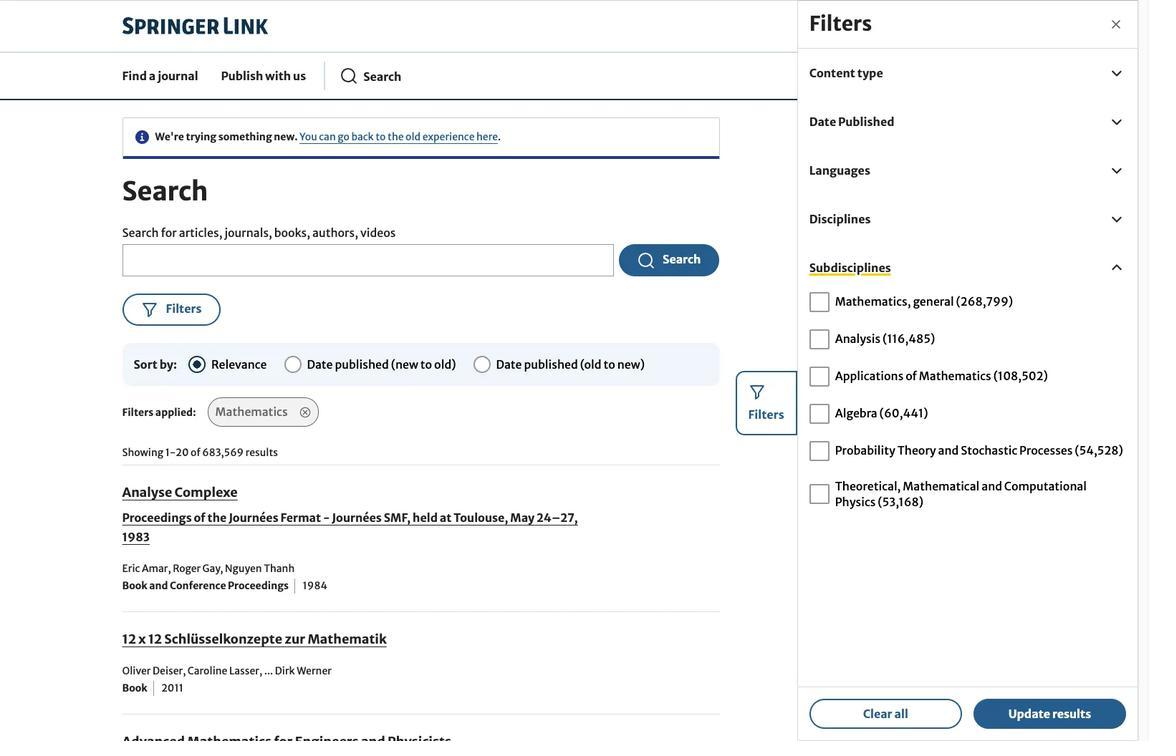 Task type: vqa. For each thing, say whether or not it's contained in the screenshot.
year related to Start year
no



Task type: locate. For each thing, give the bounding box(es) containing it.
(268,799)
[[956, 295, 1013, 309]]

book down eric
[[122, 580, 147, 593]]

0 horizontal spatial the
[[207, 511, 227, 525]]

0 vertical spatial proceedings
[[122, 511, 192, 525]]

deiser,
[[153, 665, 186, 678]]

and down the amar,
[[149, 580, 168, 593]]

trying
[[186, 130, 216, 143]]

date right 'old)'
[[496, 357, 522, 371]]

applied:
[[155, 406, 196, 419]]

old)
[[434, 357, 456, 371]]

and for stochastic
[[938, 444, 959, 458]]

journées left fermat
[[229, 511, 278, 525]]

theory
[[897, 444, 936, 458]]

2 vertical spatial and
[[149, 580, 168, 593]]

filters inside 'dropdown button'
[[748, 407, 784, 422]]

find a journal
[[122, 69, 198, 83]]

find a journal link
[[116, 56, 204, 95]]

0 vertical spatial the
[[388, 130, 404, 143]]

1 horizontal spatial proceedings
[[228, 580, 289, 593]]

0 horizontal spatial filters
[[122, 406, 154, 419]]

None search field
[[122, 225, 720, 427]]

werner
[[297, 665, 332, 678]]

the down complexe
[[207, 511, 227, 525]]

12 right x
[[148, 631, 162, 648]]

date left published on the top of page
[[809, 114, 836, 129]]

2 vertical spatial search
[[663, 252, 701, 267]]

nguyen
[[225, 563, 262, 575]]

1 horizontal spatial 12
[[148, 631, 162, 648]]

oliver
[[122, 665, 151, 678]]

0 horizontal spatial published
[[335, 357, 389, 371]]

mathematical
[[903, 479, 980, 493]]

proceedings of the journées fermat - journées smf, held at toulouse, may 24–27, 1983
[[122, 511, 578, 545]]

published left (new
[[335, 357, 389, 371]]

at
[[440, 511, 452, 525]]

theoretical, mathematical and computational physics (53,168)
[[835, 479, 1087, 509]]

we're trying something new. you can go back to the old                             experience here .
[[155, 130, 501, 143]]

0 vertical spatial book
[[122, 580, 147, 593]]

of inside proceedings of the journées fermat - journées smf, held at toulouse, may 24–27, 1983
[[194, 511, 205, 525]]

date for date published (old to new)
[[496, 357, 522, 371]]

1 horizontal spatial published
[[524, 357, 578, 371]]

12 left x
[[122, 631, 136, 648]]

update results
[[1008, 707, 1091, 721]]

0 horizontal spatial results
[[246, 446, 278, 459]]

1 vertical spatial and
[[982, 479, 1002, 493]]

results right update
[[1052, 707, 1091, 721]]

stochastic
[[961, 444, 1017, 458]]

0 horizontal spatial 12
[[122, 631, 136, 648]]

update
[[1008, 707, 1050, 721]]

2 horizontal spatial date
[[809, 114, 836, 129]]

1 vertical spatial proceedings
[[228, 580, 289, 593]]

theoretical,
[[835, 479, 901, 493]]

mathematics
[[919, 369, 991, 384], [215, 405, 288, 419]]

and
[[938, 444, 959, 458], [982, 479, 1002, 493], [149, 580, 168, 593]]

results inside update results button
[[1052, 707, 1091, 721]]

and inside theoretical, mathematical and computational physics (53,168)
[[982, 479, 1002, 493]]

0 vertical spatial search
[[122, 176, 208, 208]]

1 horizontal spatial journées
[[332, 511, 382, 525]]

0 horizontal spatial proceedings
[[122, 511, 192, 525]]

new.
[[274, 130, 298, 143]]

1 horizontal spatial results
[[1052, 707, 1091, 721]]

for
[[161, 226, 177, 240]]

1 vertical spatial book
[[122, 682, 147, 695]]

to left 'old)'
[[420, 357, 432, 371]]

date
[[809, 114, 836, 129], [307, 357, 333, 371], [496, 357, 522, 371]]

published left (old
[[524, 357, 578, 371]]

24–27,
[[537, 511, 578, 525]]

thanh
[[264, 563, 295, 575]]

old
[[406, 130, 421, 143]]

to right (old
[[604, 357, 615, 371]]

subdisciplines
[[809, 260, 891, 275]]

book and conference proceedings
[[122, 580, 289, 593]]

1 12 from the left
[[122, 631, 136, 648]]

analysis (116,485)
[[835, 332, 935, 346]]

0 horizontal spatial and
[[149, 580, 168, 593]]

with
[[265, 69, 291, 83]]

0 vertical spatial of
[[906, 369, 917, 384]]

mathematics link
[[207, 398, 319, 427]]

2 book from the top
[[122, 682, 147, 695]]

and for computational
[[982, 479, 1002, 493]]

find
[[122, 69, 147, 83]]

1 horizontal spatial date
[[496, 357, 522, 371]]

12 x 12 schlüsselkonzepte zur mathematik
[[122, 631, 387, 648]]

0 vertical spatial mathematics
[[919, 369, 991, 384]]

(108,502)
[[993, 369, 1048, 384]]

1 horizontal spatial filters
[[748, 407, 784, 422]]

back
[[351, 130, 374, 143]]

12
[[122, 631, 136, 648], [148, 631, 162, 648]]

go
[[338, 130, 350, 143]]

1 horizontal spatial to
[[420, 357, 432, 371]]

filters
[[809, 11, 872, 37], [122, 406, 154, 419], [748, 407, 784, 422]]

may
[[510, 511, 534, 525]]

published
[[335, 357, 389, 371], [524, 357, 578, 371]]

search
[[122, 176, 208, 208], [122, 226, 159, 240], [663, 252, 701, 267]]

of
[[906, 369, 917, 384], [191, 446, 200, 459], [194, 511, 205, 525]]

date published (old to new)
[[496, 357, 645, 371]]

2 horizontal spatial to
[[604, 357, 615, 371]]

toulouse,
[[454, 511, 508, 525]]

0 horizontal spatial journées
[[229, 511, 278, 525]]

results right 683,569
[[246, 446, 278, 459]]

search button
[[619, 245, 720, 276]]

2 published from the left
[[524, 357, 578, 371]]

book for book
[[122, 682, 147, 695]]

remove this filter image
[[299, 407, 311, 418]]

1 book from the top
[[122, 580, 147, 593]]

clear all button
[[809, 699, 962, 729]]

and down 'stochastic'
[[982, 479, 1002, 493]]

proceedings down nguyen
[[228, 580, 289, 593]]

book down oliver
[[122, 682, 147, 695]]

(old
[[580, 357, 602, 371]]

.
[[498, 130, 501, 143]]

2 horizontal spatial and
[[982, 479, 1002, 493]]

of right 20
[[191, 446, 200, 459]]

and right theory
[[938, 444, 959, 458]]

1 vertical spatial results
[[1052, 707, 1091, 721]]

0 horizontal spatial date
[[307, 357, 333, 371]]

eric amar, roger gay, nguyen thanh
[[122, 563, 295, 575]]

amar,
[[142, 563, 171, 575]]

book
[[122, 580, 147, 593], [122, 682, 147, 695]]

1 vertical spatial the
[[207, 511, 227, 525]]

journées right -
[[332, 511, 382, 525]]

the inside proceedings of the journées fermat - journées smf, held at toulouse, may 24–27, 1983
[[207, 511, 227, 525]]

of down complexe
[[194, 511, 205, 525]]

mathematics down the (116,485)
[[919, 369, 991, 384]]

content
[[809, 66, 855, 80]]

(60,441)
[[879, 406, 928, 421]]

search inside button
[[663, 252, 701, 267]]

proceedings down analyse
[[122, 511, 192, 525]]

here
[[476, 130, 498, 143]]

2 vertical spatial of
[[194, 511, 205, 525]]

0 vertical spatial and
[[938, 444, 959, 458]]

algebra (60,441)
[[835, 406, 928, 421]]

x
[[138, 631, 146, 648]]

a
[[149, 69, 156, 83]]

search for articles, journals, books, authors, videos
[[122, 226, 396, 240]]

date up remove this filter icon at the bottom of the page
[[307, 357, 333, 371]]

published for (old
[[524, 357, 578, 371]]

Search for articles, journals, books, authors, videos text field
[[122, 245, 614, 276]]

1-
[[165, 446, 176, 459]]

videos
[[360, 226, 396, 240]]

0 horizontal spatial mathematics
[[215, 405, 288, 419]]

1 vertical spatial of
[[191, 446, 200, 459]]

published
[[838, 114, 894, 129]]

of for proceedings
[[194, 511, 205, 525]]

mathematics down the relevance
[[215, 405, 288, 419]]

1 vertical spatial mathematics
[[215, 405, 288, 419]]

journées
[[229, 511, 278, 525], [332, 511, 382, 525]]

683,569
[[202, 446, 244, 459]]

1 published from the left
[[335, 357, 389, 371]]

book for book and conference proceedings
[[122, 580, 147, 593]]

the left old
[[388, 130, 404, 143]]

relevance
[[211, 357, 267, 371]]

processes
[[1019, 444, 1073, 458]]

1 horizontal spatial and
[[938, 444, 959, 458]]

of down the (116,485)
[[906, 369, 917, 384]]

disciplines
[[809, 212, 871, 226]]

1 horizontal spatial the
[[388, 130, 404, 143]]

general
[[913, 295, 954, 309]]

to for date published (old to new)
[[604, 357, 615, 371]]

to right back
[[375, 130, 386, 143]]



Task type: describe. For each thing, give the bounding box(es) containing it.
you
[[299, 130, 317, 143]]

filters inside search field
[[122, 406, 154, 419]]

complexe
[[174, 484, 238, 501]]

1 journées from the left
[[229, 511, 278, 525]]

can
[[319, 130, 336, 143]]

type
[[857, 66, 883, 80]]

2 horizontal spatial filters
[[809, 11, 872, 37]]

to for date published (new to old)
[[420, 357, 432, 371]]

sort by:
[[134, 357, 177, 371]]

lasser,
[[229, 665, 262, 678]]

update results button
[[973, 699, 1126, 729]]

...
[[264, 665, 273, 678]]

1984
[[303, 580, 327, 593]]

of for applications
[[906, 369, 917, 384]]

publish with us link
[[215, 56, 312, 95]]

physics
[[835, 495, 876, 509]]

held
[[413, 511, 438, 525]]

clear all
[[863, 707, 908, 721]]

(54,528)
[[1075, 444, 1123, 458]]

algebra
[[835, 406, 877, 421]]

mathematics inside 'link'
[[215, 405, 288, 419]]

1983
[[122, 530, 150, 545]]

fermat
[[280, 511, 321, 525]]

1 horizontal spatial mathematics
[[919, 369, 991, 384]]

analyse complexe
[[122, 484, 238, 501]]

mathematik
[[308, 631, 387, 648]]

filters applied:
[[122, 406, 196, 419]]

2011
[[161, 682, 183, 695]]

clear
[[863, 707, 892, 721]]

-
[[323, 511, 330, 525]]

schlüsselkonzepte
[[164, 631, 282, 648]]

2 12 from the left
[[148, 631, 162, 648]]

content type
[[809, 66, 883, 80]]

journals,
[[225, 226, 272, 240]]

applications
[[835, 369, 904, 384]]

none search field containing search for articles, journals, books, authors, videos
[[122, 225, 720, 427]]

all
[[894, 707, 908, 721]]

date for date published
[[809, 114, 836, 129]]

us
[[293, 69, 306, 83]]

something
[[218, 130, 272, 143]]

applications of mathematics (108,502)
[[835, 369, 1048, 384]]

showing 1-20 of 683,569 results
[[122, 446, 278, 459]]

languages
[[809, 163, 870, 177]]

roger
[[173, 563, 201, 575]]

filters button
[[735, 371, 797, 435]]

computational
[[1004, 479, 1087, 493]]

0 vertical spatial results
[[246, 446, 278, 459]]

1 vertical spatial search
[[122, 226, 159, 240]]

probability theory and stochastic processes (54,528)
[[835, 444, 1123, 458]]

authors,
[[312, 226, 358, 240]]

showing
[[122, 446, 164, 459]]

books,
[[274, 226, 310, 240]]

caroline
[[188, 665, 227, 678]]

mathematics, general (268,799)
[[835, 295, 1013, 309]]

articles,
[[179, 226, 222, 240]]

springerlink image
[[122, 17, 268, 34]]

2 journées from the left
[[332, 511, 382, 525]]

we're
[[155, 130, 184, 143]]

you can go back to the old                             experience here link
[[299, 130, 498, 143]]

by:
[[160, 357, 177, 371]]

analysis
[[835, 332, 881, 346]]

zur
[[285, 631, 305, 648]]

(new
[[391, 357, 418, 371]]

analyse
[[122, 484, 172, 501]]

new)
[[617, 357, 645, 371]]

published for (new
[[335, 357, 389, 371]]

publish with us
[[221, 69, 306, 83]]

sort
[[134, 357, 157, 371]]

(53,168)
[[878, 495, 924, 509]]

conference
[[170, 580, 226, 593]]

0 horizontal spatial to
[[375, 130, 386, 143]]

dirk
[[275, 665, 295, 678]]

proceedings inside proceedings of the journées fermat - journées smf, held at toulouse, may 24–27, 1983
[[122, 511, 192, 525]]

oliver deiser, caroline lasser, ... dirk werner
[[122, 665, 332, 678]]

mathematics,
[[835, 295, 911, 309]]

date for date published (new to old)
[[307, 357, 333, 371]]

journal
[[158, 69, 198, 83]]

experience
[[422, 130, 475, 143]]

20
[[176, 446, 189, 459]]

12 x 12 schlüsselkonzepte zur mathematik link
[[122, 631, 387, 648]]

gay,
[[202, 563, 223, 575]]



